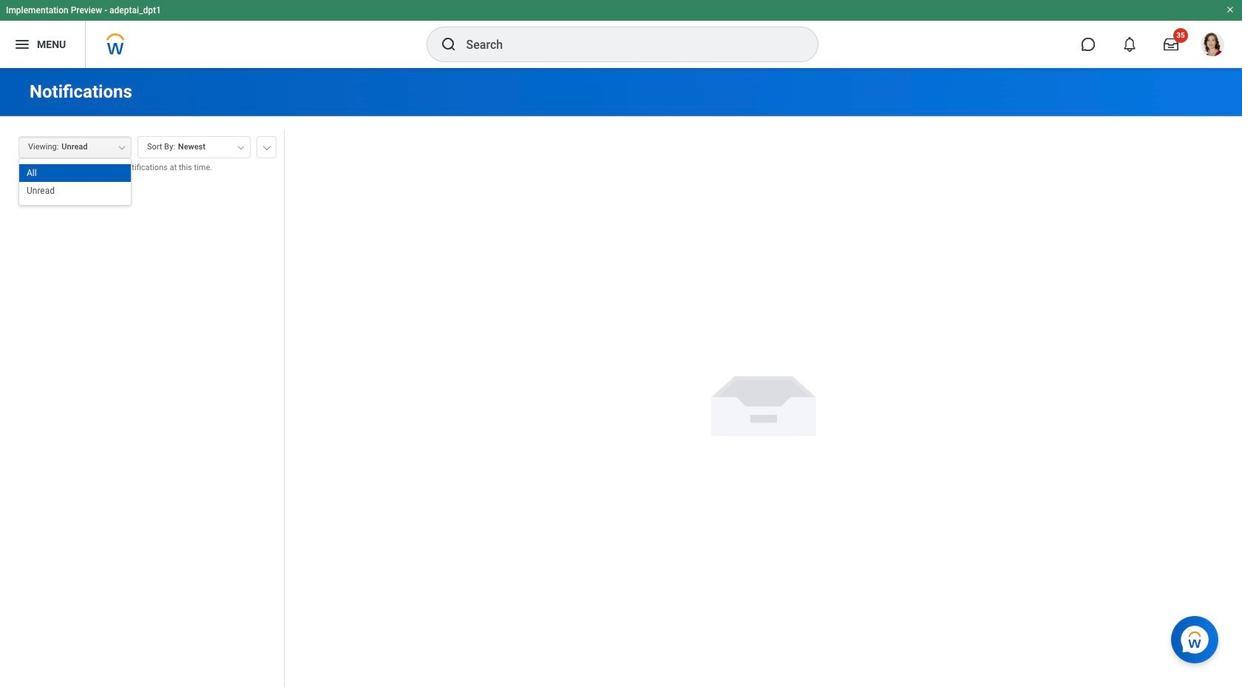 Task type: locate. For each thing, give the bounding box(es) containing it.
viewing list box
[[19, 164, 131, 200]]

more image
[[263, 143, 271, 150]]

tab panel
[[0, 129, 284, 687]]

Search Workday  search field
[[466, 28, 787, 61]]

banner
[[0, 0, 1243, 68]]

main content
[[0, 68, 1243, 687]]

search image
[[440, 36, 458, 53]]

notifications large image
[[1123, 37, 1138, 52]]

close environment banner image
[[1227, 5, 1235, 14]]



Task type: describe. For each thing, give the bounding box(es) containing it.
reading pane region
[[285, 117, 1243, 687]]

profile logan mcneil image
[[1201, 33, 1225, 59]]

inbox large image
[[1164, 37, 1179, 52]]

inbox items list box
[[0, 185, 284, 687]]

justify image
[[13, 36, 31, 53]]



Task type: vqa. For each thing, say whether or not it's contained in the screenshot.
be
no



